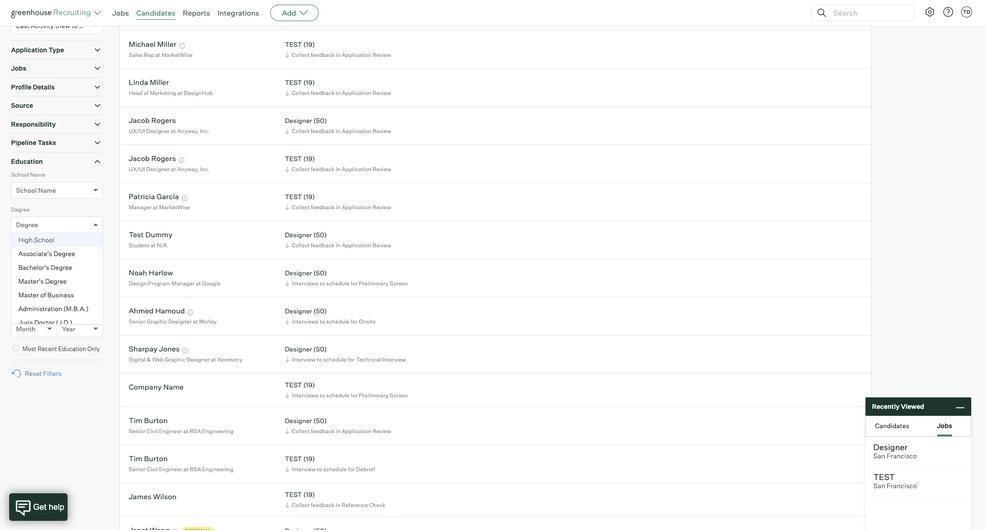 Task type: locate. For each thing, give the bounding box(es) containing it.
screen inside the designer (50) interviews to schedule for preliminary screen
[[390, 280, 408, 287]]

san inside test san francisco
[[873, 483, 885, 491]]

schedule inside designer (50) interviews to schedule for onsite
[[326, 319, 350, 325]]

rogers inside jacob rogers ux/ui designer at anyway, inc.
[[151, 116, 176, 125]]

jacob rogers ux/ui designer at anyway, inc.
[[129, 116, 210, 135]]

test inside the test (19) interviews to schedule for preliminary screen
[[285, 382, 302, 390]]

to up designer (50) interviews to schedule for onsite
[[320, 280, 325, 287]]

type
[[48, 46, 64, 54]]

senior down ahmed
[[129, 319, 145, 325]]

4 test (19) collect feedback in application review from the top
[[285, 193, 391, 211]]

high school option
[[11, 234, 103, 247]]

test (19) collect feedback in application review for michael miller
[[285, 41, 391, 58]]

0 vertical spatial engineering
[[202, 428, 234, 435]]

0 vertical spatial designer (50) collect feedback in application review
[[285, 117, 391, 135]]

month down master's
[[16, 291, 36, 298]]

tim up james on the bottom of page
[[129, 455, 142, 464]]

0 vertical spatial senior
[[129, 319, 145, 325]]

designer inside jacob rogers ux/ui designer at anyway, inc.
[[146, 128, 170, 135]]

education for education
[[11, 158, 43, 165]]

ahmed
[[129, 307, 154, 316]]

0 vertical spatial san
[[873, 453, 885, 461]]

3 in from the top
[[336, 128, 341, 135]]

anyway,
[[177, 128, 199, 135], [177, 166, 199, 173]]

0 vertical spatial jacob
[[129, 116, 150, 125]]

1 vertical spatial graphic
[[165, 357, 185, 364]]

school name
[[11, 172, 45, 178], [16, 187, 56, 194]]

tim burton senior civil engineer at rsa engineering down "company name" link
[[129, 417, 234, 435]]

1 jacob rogers link from the top
[[129, 116, 176, 127]]

master of business administration (m.b.a.) option
[[11, 289, 103, 316]]

for for test (19) interviews to schedule for preliminary screen
[[351, 393, 358, 399]]

engineer up wilson
[[159, 467, 182, 473]]

application type
[[11, 46, 64, 54]]

ahmed hamoud link
[[129, 307, 185, 317]]

2 feedback from the top
[[311, 90, 335, 97]]

1 tim from the top
[[129, 417, 142, 426]]

0 vertical spatial anyway,
[[177, 128, 199, 135]]

(19) inside test (19) interview to schedule for debrief
[[303, 456, 315, 464]]

schedule inside the test (19) interviews to schedule for preliminary screen
[[326, 393, 350, 399]]

2 interviews from the top
[[292, 319, 319, 325]]

1 ux/ui from the top
[[129, 128, 145, 135]]

rsa
[[190, 428, 201, 435], [190, 467, 201, 473]]

(j.d.)
[[56, 319, 72, 327]]

marketwise down garcia
[[159, 204, 190, 211]]

0 vertical spatial jobs
[[112, 8, 129, 17]]

month down 'education end'
[[16, 325, 36, 333]]

associate's degree option
[[11, 247, 103, 261]]

1 vertical spatial jacob
[[129, 154, 150, 163]]

education down the pipeline
[[11, 158, 43, 165]]

tim burton link down company
[[129, 417, 168, 427]]

interviews for designer (50) interviews to schedule for onsite
[[292, 319, 319, 325]]

senior up james on the bottom of page
[[129, 467, 145, 473]]

month
[[16, 291, 36, 298], [16, 325, 36, 333]]

interview for (19)
[[292, 467, 316, 473]]

screen
[[390, 280, 408, 287], [390, 393, 408, 399]]

1 vertical spatial jacob rogers link
[[129, 154, 176, 165]]

francisco inside designer san francisco
[[887, 453, 917, 461]]

5 (50) from the top
[[314, 346, 327, 354]]

senior for test (19)
[[129, 467, 145, 473]]

(m.b.a.)
[[64, 305, 89, 313]]

3 (19) from the top
[[303, 155, 315, 163]]

start
[[38, 276, 51, 283]]

1 vertical spatial tim
[[129, 455, 142, 464]]

2 test (19) collect feedback in application review from the top
[[285, 79, 391, 97]]

preliminary down the technical
[[359, 393, 389, 399]]

year up (m.b.a.)
[[62, 291, 76, 298]]

for inside designer (50) interview to schedule for technical interview
[[348, 357, 355, 364]]

2 horizontal spatial jobs
[[937, 422, 952, 430]]

web
[[152, 357, 164, 364]]

1 horizontal spatial manager
[[172, 280, 195, 287]]

last activity (new to old)
[[16, 21, 91, 29]]

patricia
[[129, 192, 155, 202]]

2 senior from the top
[[129, 428, 145, 435]]

interviews inside designer (50) interviews to schedule for onsite
[[292, 319, 319, 325]]

0 vertical spatial tim
[[129, 417, 142, 426]]

interviews inside the test (19) interviews to schedule for preliminary screen
[[292, 393, 319, 399]]

for down the interview to schedule for technical interview link
[[351, 393, 358, 399]]

designer inside the designer (50) interviews to schedule for preliminary screen
[[285, 270, 312, 277]]

to for last activity (new to old)
[[72, 21, 78, 29]]

schedule
[[326, 280, 350, 287], [326, 319, 350, 325], [323, 357, 347, 364], [326, 393, 350, 399], [323, 467, 347, 473]]

2 in from the top
[[336, 90, 341, 97]]

patricia garcia has been in application review for more than 5 days image
[[181, 196, 189, 202]]

sharpay
[[129, 345, 157, 354]]

1 vertical spatial jobs
[[11, 64, 26, 72]]

0 vertical spatial francisco
[[887, 453, 917, 461]]

reference
[[342, 502, 368, 509]]

month for start
[[16, 291, 36, 298]]

1 engineer from the top
[[159, 428, 182, 435]]

manager right program
[[172, 280, 195, 287]]

2 vertical spatial interviews
[[292, 393, 319, 399]]

configure image
[[924, 6, 936, 17]]

(50) for noah harlow
[[314, 270, 327, 277]]

civil for designer (50)
[[147, 428, 158, 435]]

0 vertical spatial inc.
[[200, 128, 210, 135]]

interviews to schedule for preliminary screen link up designer (50) interviews to schedule for onsite
[[284, 279, 410, 288]]

at inside linda miller head of marketing at designhub
[[177, 90, 182, 97]]

preliminary up onsite
[[359, 280, 389, 287]]

jacob
[[129, 116, 150, 125], [129, 154, 150, 163]]

0 horizontal spatial candidates
[[136, 8, 175, 17]]

1 vertical spatial miller
[[150, 78, 169, 87]]

1 francisco from the top
[[887, 453, 917, 461]]

4 (19) from the top
[[303, 193, 315, 201]]

ux/ui up jacob rogers
[[129, 128, 145, 135]]

1 vertical spatial ux/ui
[[129, 166, 145, 173]]

morley
[[199, 319, 217, 325]]

2 civil from the top
[[147, 467, 158, 473]]

dummy
[[145, 231, 172, 240]]

jacob rogers link
[[129, 116, 176, 127], [129, 154, 176, 165]]

4 collect from the top
[[292, 166, 310, 173]]

to inside designer (50) interviews to schedule for onsite
[[320, 319, 325, 325]]

for up designer (50) interviews to schedule for onsite
[[351, 280, 358, 287]]

greenhouse recruiting image
[[11, 7, 94, 18]]

san inside designer san francisco
[[873, 453, 885, 461]]

designer
[[285, 117, 312, 125], [146, 128, 170, 135], [146, 166, 170, 173], [285, 231, 312, 239], [285, 270, 312, 277], [285, 308, 312, 316], [168, 319, 192, 325], [285, 346, 312, 354], [186, 357, 210, 364], [285, 418, 312, 425], [873, 443, 908, 453]]

to inside test (19) interview to schedule for debrief
[[317, 467, 322, 473]]

6 collect feedback in application review link from the top
[[284, 241, 393, 250]]

old)
[[79, 21, 91, 29]]

graphic down "ahmed hamoud" link on the bottom of page
[[147, 319, 167, 325]]

(new
[[55, 21, 70, 29]]

(50) inside the designer (50) interviews to schedule for preliminary screen
[[314, 270, 327, 277]]

feedback
[[311, 51, 335, 58], [311, 90, 335, 97], [311, 128, 335, 135], [311, 166, 335, 173], [311, 204, 335, 211], [311, 242, 335, 249], [311, 428, 335, 435], [311, 502, 335, 509]]

1 vertical spatial of
[[40, 292, 46, 299]]

to up designer (50) interview to schedule for technical interview
[[320, 319, 325, 325]]

1 horizontal spatial candidates
[[875, 422, 909, 430]]

1 vertical spatial engineer
[[159, 467, 182, 473]]

viewed
[[901, 403, 924, 411]]

1 vertical spatial interviews
[[292, 319, 319, 325]]

1 engineering from the top
[[202, 428, 234, 435]]

jacob inside "link"
[[129, 154, 150, 163]]

test (19) collect feedback in application review
[[285, 41, 391, 58], [285, 79, 391, 97], [285, 155, 391, 173], [285, 193, 391, 211]]

to
[[72, 21, 78, 29], [320, 280, 325, 287], [320, 319, 325, 325], [317, 357, 322, 364], [320, 393, 325, 399], [317, 467, 322, 473]]

0 vertical spatial school name
[[11, 172, 45, 178]]

education up juris
[[11, 310, 37, 317]]

(includes
[[11, 5, 34, 12]]

filters
[[43, 370, 62, 378]]

senior graphic designer at morley
[[129, 319, 217, 325]]

jacob down head
[[129, 116, 150, 125]]

interviews for test (19) interviews to schedule for preliminary screen
[[292, 393, 319, 399]]

0 vertical spatial manager
[[129, 204, 152, 211]]

rogers for jacob rogers
[[151, 154, 176, 163]]

san for designer
[[873, 453, 885, 461]]

0 vertical spatial rsa
[[190, 428, 201, 435]]

engineer down "company name" link
[[159, 428, 182, 435]]

for left the technical
[[348, 357, 355, 364]]

jacob up ux/ui designer at anyway, inc.
[[129, 154, 150, 163]]

anyway, inside jacob rogers ux/ui designer at anyway, inc.
[[177, 128, 199, 135]]

list box containing high school
[[11, 234, 103, 330]]

only
[[87, 346, 100, 353]]

(19) for head of marketing at designhub
[[303, 79, 315, 87]]

schedule down the interview to schedule for technical interview link
[[326, 393, 350, 399]]

jones
[[159, 345, 180, 354]]

to inside designer (50) interview to schedule for technical interview
[[317, 357, 322, 364]]

0 vertical spatial miller
[[157, 40, 176, 49]]

7 review from the top
[[373, 428, 391, 435]]

burton
[[144, 417, 168, 426], [144, 455, 168, 464]]

jacob rogers link up ux/ui designer at anyway, inc.
[[129, 154, 176, 165]]

interview inside test (19) interview to schedule for debrief
[[292, 467, 316, 473]]

0 vertical spatial of
[[144, 90, 149, 97]]

jobs link
[[112, 8, 129, 17]]

tim burton link up the james wilson
[[129, 455, 168, 465]]

2 (19) from the top
[[303, 79, 315, 87]]

2 engineer from the top
[[159, 467, 182, 473]]

0 vertical spatial tim burton link
[[129, 417, 168, 427]]

rogers down marketing
[[151, 116, 176, 125]]

1 vertical spatial san
[[873, 483, 885, 491]]

5 collect from the top
[[292, 204, 310, 211]]

education for education start
[[11, 276, 37, 283]]

2 vertical spatial school
[[34, 236, 54, 244]]

6 (50) from the top
[[314, 418, 327, 425]]

6 (19) from the top
[[303, 456, 315, 464]]

ux/ui down jacob rogers
[[129, 166, 145, 173]]

0 vertical spatial burton
[[144, 417, 168, 426]]

candidates down recently viewed
[[875, 422, 909, 430]]

6 review from the top
[[373, 242, 391, 249]]

1 tim burton senior civil engineer at rsa engineering from the top
[[129, 417, 234, 435]]

1 vertical spatial burton
[[144, 455, 168, 464]]

1 vertical spatial inc.
[[200, 166, 210, 173]]

civil up the james wilson
[[147, 467, 158, 473]]

interviews to schedule for preliminary screen link
[[284, 279, 410, 288], [284, 392, 410, 400]]

2 rsa from the top
[[190, 467, 201, 473]]

7 collect from the top
[[292, 428, 310, 435]]

in for 2nd the 'collect feedback in application review' link from the bottom of the page
[[336, 242, 341, 249]]

4 feedback from the top
[[311, 166, 335, 173]]

1 (19) from the top
[[303, 41, 315, 48]]

1 vertical spatial tim burton link
[[129, 455, 168, 465]]

2 tim burton link from the top
[[129, 455, 168, 465]]

1 jacob from the top
[[129, 116, 150, 125]]

0 vertical spatial screen
[[390, 280, 408, 287]]

san up test san francisco
[[873, 453, 885, 461]]

td button
[[959, 5, 974, 19]]

1 vertical spatial rsa
[[190, 467, 201, 473]]

master's
[[18, 278, 44, 286]]

engineering
[[202, 428, 234, 435], [202, 467, 234, 473]]

4 in from the top
[[336, 166, 341, 173]]

1 civil from the top
[[147, 428, 158, 435]]

for left onsite
[[351, 319, 358, 325]]

tim down company
[[129, 417, 142, 426]]

None field
[[16, 218, 18, 233]]

for for designer (50) interview to schedule for technical interview
[[348, 357, 355, 364]]

2 san from the top
[[873, 483, 885, 491]]

ahmed hamoud
[[129, 307, 185, 316]]

1 interviews to schedule for preliminary screen link from the top
[[284, 279, 410, 288]]

0 vertical spatial engineer
[[159, 428, 182, 435]]

degree for associate's degree
[[54, 250, 75, 258]]

0 vertical spatial tim burton senior civil engineer at rsa engineering
[[129, 417, 234, 435]]

8 collect from the top
[[292, 502, 310, 509]]

to down the interviews to schedule for onsite link
[[317, 357, 322, 364]]

1 vertical spatial rogers
[[151, 154, 176, 163]]

2 year from the top
[[62, 325, 76, 333]]

google
[[202, 280, 221, 287]]

1 test (19) collect feedback in application review from the top
[[285, 41, 391, 58]]

program
[[148, 280, 171, 287]]

0 vertical spatial jacob rogers link
[[129, 116, 176, 127]]

company
[[129, 383, 162, 392]]

2 (50) from the top
[[314, 231, 327, 239]]

1 vertical spatial screen
[[390, 393, 408, 399]]

resumes
[[36, 5, 57, 12]]

interviews inside the designer (50) interviews to schedule for preliminary screen
[[292, 280, 319, 287]]

for left debrief at left
[[348, 467, 355, 473]]

school
[[11, 172, 29, 178], [16, 187, 37, 194], [34, 236, 54, 244]]

0 vertical spatial ux/ui
[[129, 128, 145, 135]]

2 jacob from the top
[[129, 154, 150, 163]]

1 horizontal spatial of
[[144, 90, 149, 97]]

1 rsa from the top
[[190, 428, 201, 435]]

7 (19) from the top
[[303, 492, 315, 499]]

in for first the 'collect feedback in application review' link from the top
[[336, 51, 341, 58]]

0 horizontal spatial jobs
[[11, 64, 26, 72]]

1 vertical spatial month
[[16, 325, 36, 333]]

designer (50) interviews to schedule for onsite
[[285, 308, 376, 325]]

2 collect from the top
[[292, 90, 310, 97]]

san for test
[[873, 483, 885, 491]]

0 horizontal spatial of
[[40, 292, 46, 299]]

interviews to schedule for preliminary screen link for (19)
[[284, 392, 410, 400]]

reports
[[183, 8, 210, 17]]

2 engineering from the top
[[202, 467, 234, 473]]

8 in from the top
[[336, 502, 341, 509]]

month for end
[[16, 325, 36, 333]]

screen inside the test (19) interviews to schedule for preliminary screen
[[390, 393, 408, 399]]

1 san from the top
[[873, 453, 885, 461]]

designer (50) collect feedback in application review for dummy
[[285, 231, 391, 249]]

0 vertical spatial civil
[[147, 428, 158, 435]]

anyway, up the jacob rogers has been in application review for more than 5 days image
[[177, 128, 199, 135]]

1 month from the top
[[16, 291, 36, 298]]

2 vertical spatial senior
[[129, 467, 145, 473]]

1 vertical spatial francisco
[[887, 483, 917, 491]]

1 vertical spatial engineering
[[202, 467, 234, 473]]

senior down company
[[129, 428, 145, 435]]

8 feedback from the top
[[311, 502, 335, 509]]

4 collect feedback in application review link from the top
[[284, 165, 393, 174]]

senior
[[129, 319, 145, 325], [129, 428, 145, 435], [129, 467, 145, 473]]

1 vertical spatial year
[[62, 325, 76, 333]]

francisco inside test san francisco
[[887, 483, 917, 491]]

collect feedback in application review link
[[284, 51, 393, 59], [284, 89, 393, 97], [284, 127, 393, 136], [284, 165, 393, 174], [284, 203, 393, 212], [284, 241, 393, 250], [284, 428, 393, 436]]

to up "test (19) collect feedback in reference check" at the bottom left
[[317, 467, 322, 473]]

pipeline
[[11, 139, 36, 147]]

5 (19) from the top
[[303, 382, 315, 390]]

0 vertical spatial month
[[16, 291, 36, 298]]

2 francisco from the top
[[887, 483, 917, 491]]

3 (50) from the top
[[314, 270, 327, 277]]

1 feedback from the top
[[311, 51, 335, 58]]

of down master's degree
[[40, 292, 46, 299]]

san down designer san francisco
[[873, 483, 885, 491]]

company name link
[[129, 383, 184, 394]]

(includes resumes and notes)
[[11, 5, 85, 12]]

tim burton senior civil engineer at rsa engineering for designer
[[129, 417, 234, 435]]

2 burton from the top
[[144, 455, 168, 464]]

hamoud
[[155, 307, 185, 316]]

4 (50) from the top
[[314, 308, 327, 316]]

miller
[[157, 40, 176, 49], [150, 78, 169, 87]]

preliminary inside the test (19) interviews to schedule for preliminary screen
[[359, 393, 389, 399]]

civil down "company name" link
[[147, 428, 158, 435]]

manager at marketwise
[[129, 204, 190, 211]]

designhub
[[184, 90, 213, 97]]

to inside the designer (50) interviews to schedule for preliminary screen
[[320, 280, 325, 287]]

test inside test (19) interview to schedule for debrief
[[285, 456, 302, 464]]

1 vertical spatial preliminary
[[359, 393, 389, 399]]

3 test (19) collect feedback in application review from the top
[[285, 155, 391, 173]]

francisco for test
[[887, 483, 917, 491]]

francisco up test san francisco
[[887, 453, 917, 461]]

designer (50) collect feedback in application review for rogers
[[285, 117, 391, 135]]

inc.
[[200, 128, 210, 135], [200, 166, 210, 173]]

4 review from the top
[[373, 166, 391, 173]]

noah
[[129, 269, 147, 278]]

schedule inside the designer (50) interviews to schedule for preliminary screen
[[326, 280, 350, 287]]

1 interviews from the top
[[292, 280, 319, 287]]

interviews
[[292, 280, 319, 287], [292, 319, 319, 325], [292, 393, 319, 399]]

marketwise down michael miller has been in application review for more than 5 days image
[[162, 51, 193, 58]]

screen for (50)
[[390, 280, 408, 287]]

tim for designer
[[129, 417, 142, 426]]

3 collect from the top
[[292, 128, 310, 135]]

5 in from the top
[[336, 204, 341, 211]]

at
[[155, 51, 160, 58], [177, 90, 182, 97], [171, 128, 176, 135], [171, 166, 176, 173], [153, 204, 158, 211], [151, 242, 156, 249], [196, 280, 201, 287], [193, 319, 198, 325], [211, 357, 216, 364], [183, 428, 188, 435], [183, 467, 188, 473]]

1 vertical spatial designer (50) collect feedback in application review
[[285, 231, 391, 249]]

schedule up the test (19) interviews to schedule for preliminary screen
[[323, 357, 347, 364]]

at inside jacob rogers ux/ui designer at anyway, inc.
[[171, 128, 176, 135]]

at inside noah harlow design program manager at google
[[196, 280, 201, 287]]

designer (50) collect feedback in application review
[[285, 117, 391, 135], [285, 231, 391, 249], [285, 418, 391, 435]]

(19) for manager at marketwise
[[303, 193, 315, 201]]

in
[[336, 51, 341, 58], [336, 90, 341, 97], [336, 128, 341, 135], [336, 166, 341, 173], [336, 204, 341, 211], [336, 242, 341, 249], [336, 428, 341, 435], [336, 502, 341, 509]]

associate's
[[18, 250, 52, 258]]

3 senior from the top
[[129, 467, 145, 473]]

master's degree
[[18, 278, 67, 286]]

(19) for ux/ui designer at anyway, inc.
[[303, 155, 315, 163]]

rogers
[[151, 116, 176, 125], [151, 154, 176, 163]]

year down (m.b.a.)
[[62, 325, 76, 333]]

education down bachelor's
[[11, 276, 37, 283]]

discipline up bachelor's
[[16, 256, 46, 264]]

degree element
[[11, 205, 103, 330]]

tim burton senior civil engineer at rsa engineering
[[129, 417, 234, 435], [129, 455, 234, 473]]

to down the interview to schedule for technical interview link
[[320, 393, 325, 399]]

1 vertical spatial civil
[[147, 467, 158, 473]]

1 vertical spatial interviews to schedule for preliminary screen link
[[284, 392, 410, 400]]

tim burton link for designer
[[129, 417, 168, 427]]

rogers inside "link"
[[151, 154, 176, 163]]

burton down "company name" link
[[144, 417, 168, 426]]

2 jacob rogers link from the top
[[129, 154, 176, 165]]

1 designer (50) collect feedback in application review from the top
[[285, 117, 391, 135]]

tim burton senior civil engineer at rsa engineering for test
[[129, 455, 234, 473]]

screen for (19)
[[390, 393, 408, 399]]

preliminary inside the designer (50) interviews to schedule for preliminary screen
[[359, 280, 389, 287]]

to inside the test (19) interviews to schedule for preliminary screen
[[320, 393, 325, 399]]

0 vertical spatial rogers
[[151, 116, 176, 125]]

linda miller link
[[129, 78, 169, 88]]

3 designer (50) collect feedback in application review from the top
[[285, 418, 391, 435]]

(50) for jacob rogers
[[314, 117, 327, 125]]

tim burton senior civil engineer at rsa engineering up wilson
[[129, 455, 234, 473]]

michael miller has been in application review for more than 5 days image
[[178, 43, 186, 49]]

1 vertical spatial manager
[[172, 280, 195, 287]]

collect inside "test (19) collect feedback in reference check"
[[292, 502, 310, 509]]

tab list
[[866, 417, 971, 437]]

ux/ui
[[129, 128, 145, 135], [129, 166, 145, 173]]

(50) for test dummy
[[314, 231, 327, 239]]

list box
[[11, 234, 103, 330]]

year for education start
[[62, 291, 76, 298]]

degree for master's degree
[[45, 278, 67, 286]]

interviews for designer (50) interviews to schedule for preliminary screen
[[292, 280, 319, 287]]

0 vertical spatial preliminary
[[359, 280, 389, 287]]

miller up marketing
[[150, 78, 169, 87]]

(19)
[[303, 41, 315, 48], [303, 79, 315, 87], [303, 155, 315, 163], [303, 193, 315, 201], [303, 382, 315, 390], [303, 456, 315, 464], [303, 492, 315, 499]]

2 designer (50) collect feedback in application review from the top
[[285, 231, 391, 249]]

0 vertical spatial discipline
[[11, 241, 36, 248]]

2 vertical spatial designer (50) collect feedback in application review
[[285, 418, 391, 435]]

1 vertical spatial tim burton senior civil engineer at rsa engineering
[[129, 455, 234, 473]]

jacob rogers link down marketing
[[129, 116, 176, 127]]

2 screen from the top
[[390, 393, 408, 399]]

(19) inside "test (19) collect feedback in reference check"
[[303, 492, 315, 499]]

schedule left onsite
[[326, 319, 350, 325]]

2 month from the top
[[16, 325, 36, 333]]

for inside designer (50) interviews to schedule for onsite
[[351, 319, 358, 325]]

3 collect feedback in application review link from the top
[[284, 127, 393, 136]]

candidates up the michael miller
[[136, 8, 175, 17]]

reset filters
[[25, 370, 62, 378]]

1 burton from the top
[[144, 417, 168, 426]]

0 vertical spatial year
[[62, 291, 76, 298]]

7 in from the top
[[336, 428, 341, 435]]

2 tim burton senior civil engineer at rsa engineering from the top
[[129, 455, 234, 473]]

3 interviews from the top
[[292, 393, 319, 399]]

2 review from the top
[[373, 90, 391, 97]]

schedule inside designer (50) interview to schedule for technical interview
[[323, 357, 347, 364]]

1 inc. from the top
[[200, 128, 210, 135]]

test inside test san francisco
[[873, 473, 895, 483]]

for inside test (19) interview to schedule for debrief
[[348, 467, 355, 473]]

details
[[33, 83, 55, 91]]

to left old) at the left of the page
[[72, 21, 78, 29]]

in for 1st the 'collect feedback in application review' link from the bottom
[[336, 428, 341, 435]]

schedule inside test (19) interview to schedule for debrief
[[323, 467, 347, 473]]

0 horizontal spatial manager
[[129, 204, 152, 211]]

anyway, down the jacob rogers has been in application review for more than 5 days image
[[177, 166, 199, 173]]

jacob inside jacob rogers ux/ui designer at anyway, inc.
[[129, 116, 150, 125]]

in inside "test (19) collect feedback in reference check"
[[336, 502, 341, 509]]

of inside master of business administration (m.b.a.)
[[40, 292, 46, 299]]

0 vertical spatial candidates
[[136, 8, 175, 17]]

of down linda miller link
[[144, 90, 149, 97]]

test san francisco
[[873, 473, 917, 491]]

0 vertical spatial interviews to schedule for preliminary screen link
[[284, 279, 410, 288]]

2 interviews to schedule for preliminary screen link from the top
[[284, 392, 410, 400]]

tab list containing candidates
[[866, 417, 971, 437]]

of inside linda miller head of marketing at designhub
[[144, 90, 149, 97]]

miller inside linda miller head of marketing at designhub
[[150, 78, 169, 87]]

burton up the james wilson
[[144, 455, 168, 464]]

interviews to schedule for preliminary screen link down the interview to schedule for technical interview link
[[284, 392, 410, 400]]

for inside the test (19) interviews to schedule for preliminary screen
[[351, 393, 358, 399]]

interview for (50)
[[292, 357, 316, 364]]

pipeline tasks
[[11, 139, 56, 147]]

francisco down designer san francisco
[[887, 483, 917, 491]]

schedule up "test (19) collect feedback in reference check" at the bottom left
[[323, 467, 347, 473]]

1 screen from the top
[[390, 280, 408, 287]]

manager down patricia
[[129, 204, 152, 211]]

1 vertical spatial senior
[[129, 428, 145, 435]]

2 tim from the top
[[129, 455, 142, 464]]

0 vertical spatial interviews
[[292, 280, 319, 287]]

responsibility
[[11, 120, 56, 128]]

schedule up designer (50) interviews to schedule for onsite
[[326, 280, 350, 287]]

1 vertical spatial candidates
[[875, 422, 909, 430]]

for for test (19) interview to schedule for debrief
[[348, 467, 355, 473]]

rogers up ux/ui designer at anyway, inc.
[[151, 154, 176, 163]]

2 preliminary from the top
[[359, 393, 389, 399]]

francisco for designer
[[887, 453, 917, 461]]

1 rogers from the top
[[151, 116, 176, 125]]

1 review from the top
[[373, 51, 391, 58]]

1 anyway, from the top
[[177, 128, 199, 135]]

2 vertical spatial jobs
[[937, 422, 952, 430]]

michael miller link
[[129, 40, 176, 50]]

1 tim burton link from the top
[[129, 417, 168, 427]]

candidates inside "tab list"
[[875, 422, 909, 430]]

miller up "sales rep at marketwise"
[[157, 40, 176, 49]]

1 vertical spatial anyway,
[[177, 166, 199, 173]]

for inside the designer (50) interviews to schedule for preliminary screen
[[351, 280, 358, 287]]

for
[[351, 280, 358, 287], [351, 319, 358, 325], [348, 357, 355, 364], [351, 393, 358, 399], [348, 467, 355, 473]]

graphic down jones
[[165, 357, 185, 364]]

1 in from the top
[[336, 51, 341, 58]]

marketwise
[[162, 51, 193, 58], [159, 204, 190, 211]]

head
[[129, 90, 143, 97]]

discipline up associate's
[[11, 241, 36, 248]]

bachelor's degree option
[[11, 261, 103, 275]]

miller for linda
[[150, 78, 169, 87]]

test (19) collect feedback in application review for patricia garcia
[[285, 193, 391, 211]]

2 rogers from the top
[[151, 154, 176, 163]]



Task type: describe. For each thing, give the bounding box(es) containing it.
patricia garcia link
[[129, 192, 179, 203]]

designer inside designer (50) interviews to schedule for onsite
[[285, 308, 312, 316]]

wilson
[[153, 493, 177, 502]]

rsa for designer (50)
[[190, 428, 201, 435]]

candidates link
[[136, 8, 175, 17]]

last
[[16, 21, 29, 29]]

design
[[129, 280, 147, 287]]

to for designer (50) interviews to schedule for preliminary screen
[[320, 280, 325, 287]]

td
[[963, 9, 971, 15]]

preliminary for (50)
[[359, 280, 389, 287]]

interviews to schedule for preliminary screen link for (50)
[[284, 279, 410, 288]]

integrations link
[[218, 8, 259, 17]]

(50) inside designer (50) interviews to schedule for onsite
[[314, 308, 327, 316]]

5 feedback from the top
[[311, 204, 335, 211]]

recent
[[38, 346, 57, 353]]

civil for test (19)
[[147, 467, 158, 473]]

test (19) collect feedback in reference check
[[285, 492, 385, 509]]

0 vertical spatial marketwise
[[162, 51, 193, 58]]

engineer for test (19)
[[159, 467, 182, 473]]

1 horizontal spatial jobs
[[112, 8, 129, 17]]

designer inside designer san francisco
[[873, 443, 908, 453]]

Search text field
[[831, 6, 906, 20]]

reset filters button
[[11, 366, 66, 383]]

education for education end
[[11, 310, 37, 317]]

list box inside degree element
[[11, 234, 103, 330]]

6 collect from the top
[[292, 242, 310, 249]]

reports link
[[183, 8, 210, 17]]

tim burton link for test
[[129, 455, 168, 465]]

schedule for designer (50) interview to schedule for technical interview
[[323, 357, 347, 364]]

Most Recent Education Only checkbox
[[13, 346, 19, 352]]

profile details
[[11, 83, 55, 91]]

7 feedback from the top
[[311, 428, 335, 435]]

master
[[18, 292, 39, 299]]

in for 3rd the 'collect feedback in application review' link from the bottom of the page
[[336, 204, 341, 211]]

doctor
[[34, 319, 54, 327]]

company name
[[129, 383, 184, 392]]

reset
[[25, 370, 42, 378]]

(50) inside designer (50) interview to schedule for technical interview
[[314, 346, 327, 354]]

integrations
[[218, 8, 259, 17]]

test (19) interviews to schedule for preliminary screen
[[285, 382, 408, 399]]

interview to schedule for debrief link
[[284, 466, 377, 474]]

miller for michael
[[157, 40, 176, 49]]

interview to schedule for technical interview link
[[284, 356, 408, 365]]

jacob rogers
[[129, 154, 176, 163]]

add
[[282, 8, 296, 17]]

1 collect from the top
[[292, 51, 310, 58]]

6 feedback from the top
[[311, 242, 335, 249]]

noah harlow design program manager at google
[[129, 269, 221, 287]]

degree for bachelor's degree
[[51, 264, 72, 272]]

juris
[[18, 319, 33, 327]]

digital
[[129, 357, 146, 364]]

2 anyway, from the top
[[177, 166, 199, 173]]

none field inside degree element
[[16, 218, 18, 233]]

(19) for senior civil engineer at rsa engineering
[[303, 456, 315, 464]]

associate's degree
[[18, 250, 75, 258]]

bachelor's
[[18, 264, 49, 272]]

job/status
[[292, 18, 322, 25]]

designer san francisco
[[873, 443, 917, 461]]

&
[[147, 357, 151, 364]]

collect feedback in reference check link
[[284, 502, 388, 510]]

3 review from the top
[[373, 128, 391, 135]]

technical
[[356, 357, 381, 364]]

designer (50) interviews to schedule for preliminary screen
[[285, 270, 408, 287]]

in for 3rd the 'collect feedback in application review' link
[[336, 128, 341, 135]]

schedule for designer (50) interviews to schedule for onsite
[[326, 319, 350, 325]]

in for collect feedback in reference check link on the bottom left of page
[[336, 502, 341, 509]]

test inside "test (19) collect feedback in reference check"
[[285, 492, 302, 499]]

business
[[47, 292, 74, 299]]

ahmed hamoud has been in onsite for more than 21 days image
[[186, 311, 195, 316]]

rsa for test (19)
[[190, 467, 201, 473]]

ux/ui inside jacob rogers ux/ui designer at anyway, inc.
[[129, 128, 145, 135]]

(19) inside the test (19) interviews to schedule for preliminary screen
[[303, 382, 315, 390]]

schedule for test (19) interviews to schedule for preliminary screen
[[326, 393, 350, 399]]

high
[[18, 236, 33, 244]]

interviews to schedule for onsite link
[[284, 318, 378, 326]]

to for designer (50) interviews to schedule for onsite
[[320, 319, 325, 325]]

year for education end
[[62, 325, 76, 333]]

to for designer (50) interview to schedule for technical interview
[[317, 357, 322, 364]]

education left only
[[58, 346, 86, 353]]

school name element
[[11, 171, 103, 205]]

activity
[[31, 21, 54, 29]]

inc. inside jacob rogers ux/ui designer at anyway, inc.
[[200, 128, 210, 135]]

jobs inside "tab list"
[[937, 422, 952, 430]]

michael
[[129, 40, 156, 49]]

2 collect feedback in application review link from the top
[[284, 89, 393, 97]]

bachelor's degree
[[18, 264, 72, 272]]

test
[[129, 231, 144, 240]]

to for test (19) interviews to schedule for preliminary screen
[[320, 393, 325, 399]]

test (19) collect feedback in application review for jacob rogers
[[285, 155, 391, 173]]

master's degree option
[[11, 275, 103, 289]]

designer (50) interview to schedule for technical interview
[[285, 346, 406, 364]]

profile
[[11, 83, 31, 91]]

sharpay jones link
[[129, 345, 180, 356]]

tasks
[[38, 139, 56, 147]]

sales rep at marketwise
[[129, 51, 193, 58]]

1 collect feedback in application review link from the top
[[284, 51, 393, 59]]

debrief
[[356, 467, 375, 473]]

burton for designer
[[144, 417, 168, 426]]

schedule for designer (50) interviews to schedule for preliminary screen
[[326, 280, 350, 287]]

2 ux/ui from the top
[[129, 166, 145, 173]]

3 feedback from the top
[[311, 128, 335, 135]]

add button
[[270, 5, 319, 21]]

(50) for tim burton
[[314, 418, 327, 425]]

discipline element
[[11, 240, 103, 275]]

rogers for jacob rogers ux/ui designer at anyway, inc.
[[151, 116, 176, 125]]

high school
[[18, 236, 54, 244]]

test (19) interview to schedule for debrief
[[285, 456, 375, 473]]

juris doctor (j.d.)
[[18, 319, 72, 327]]

student
[[129, 242, 149, 249]]

feedback inside "test (19) collect feedback in reference check"
[[311, 502, 335, 509]]

schedule for test (19) interview to schedule for debrief
[[323, 467, 347, 473]]

james
[[129, 493, 152, 502]]

designer inside designer (50) interview to schedule for technical interview
[[285, 346, 312, 354]]

0 vertical spatial graphic
[[147, 319, 167, 325]]

school inside option
[[34, 236, 54, 244]]

tim for test
[[129, 455, 142, 464]]

7 collect feedback in application review link from the top
[[284, 428, 393, 436]]

juris doctor (j.d.) option
[[11, 316, 103, 330]]

sharpay jones has been in technical interview for more than 14 days image
[[181, 349, 190, 354]]

designer (50) collect feedback in application review for burton
[[285, 418, 391, 435]]

garcia
[[157, 192, 179, 202]]

jacob for jacob rogers
[[129, 154, 150, 163]]

engineer for designer (50)
[[159, 428, 182, 435]]

rep
[[144, 51, 154, 58]]

2 inc. from the top
[[200, 166, 210, 173]]

manager inside noah harlow design program manager at google
[[172, 280, 195, 287]]

xeometry
[[217, 357, 243, 364]]

linda
[[129, 78, 148, 87]]

5 collect feedback in application review link from the top
[[284, 203, 393, 212]]

0 vertical spatial school
[[11, 172, 29, 178]]

1 vertical spatial school
[[16, 187, 37, 194]]

jacob rogers has been in application review for more than 5 days image
[[178, 158, 186, 163]]

digital & web graphic designer at xeometry
[[129, 357, 243, 364]]

preliminary for (19)
[[359, 393, 389, 399]]

engineering for designer (50)
[[202, 428, 234, 435]]

for for designer (50) interviews to schedule for preliminary screen
[[351, 280, 358, 287]]

master of business administration (m.b.a.)
[[18, 292, 89, 313]]

for for designer (50) interviews to schedule for onsite
[[351, 319, 358, 325]]

most recent education only
[[23, 346, 100, 353]]

linda miller head of marketing at designhub
[[129, 78, 213, 97]]

most
[[23, 346, 36, 353]]

5 review from the top
[[373, 204, 391, 211]]

engineering for test (19)
[[202, 467, 234, 473]]

recently
[[872, 403, 900, 411]]

1 vertical spatial discipline
[[16, 256, 46, 264]]

burton for test
[[144, 455, 168, 464]]

source
[[11, 102, 33, 109]]

1 senior from the top
[[129, 319, 145, 325]]

senior for designer (50)
[[129, 428, 145, 435]]

in for 2nd the 'collect feedback in application review' link from the top
[[336, 90, 341, 97]]

(19) for sales rep at marketwise
[[303, 41, 315, 48]]

check
[[369, 502, 385, 509]]

last activity (new to old) option
[[16, 21, 91, 29]]

1 vertical spatial school name
[[16, 187, 56, 194]]

in for fourth the 'collect feedback in application review' link from the bottom
[[336, 166, 341, 173]]

at inside test dummy student at n/a
[[151, 242, 156, 249]]

jacob for jacob rogers ux/ui designer at anyway, inc.
[[129, 116, 150, 125]]

to for test (19) interview to schedule for debrief
[[317, 467, 322, 473]]

sharpay jones
[[129, 345, 180, 354]]

1 vertical spatial marketwise
[[159, 204, 190, 211]]



Task type: vqa. For each thing, say whether or not it's contained in the screenshot.
2nd Collect from the top of the page
yes



